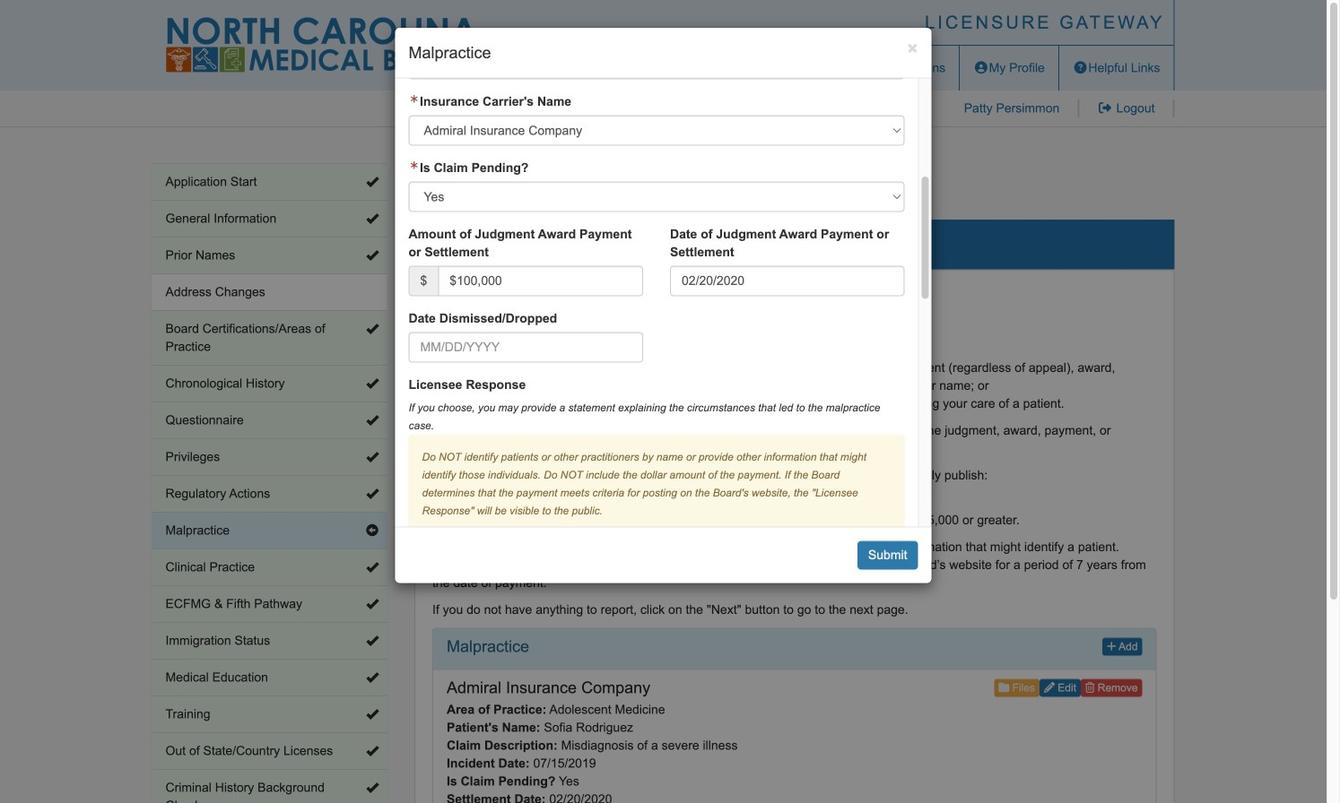 Task type: describe. For each thing, give the bounding box(es) containing it.
folder image
[[999, 683, 1010, 693]]

home image
[[785, 61, 801, 74]]

plus image
[[1107, 642, 1117, 652]]

sign out image
[[1098, 102, 1113, 114]]

2 ok image from the top
[[366, 249, 379, 262]]

9 ok image from the top
[[366, 782, 379, 795]]

3 ok image from the top
[[366, 415, 379, 427]]

5 ok image from the top
[[366, 598, 379, 611]]

user circle image
[[974, 61, 989, 74]]

4 ok image from the top
[[366, 451, 379, 464]]

north carolina medical board logo image
[[166, 17, 480, 73]]

trash o image
[[1086, 683, 1095, 693]]



Task type: locate. For each thing, give the bounding box(es) containing it.
1 ok image from the top
[[366, 176, 379, 188]]

fw image
[[409, 95, 420, 104]]

6 ok image from the top
[[366, 672, 379, 685]]

8 ok image from the top
[[366, 746, 379, 758]]

MM/DD/YYYY text field
[[670, 266, 905, 297], [409, 333, 643, 363]]

6 ok image from the top
[[366, 635, 379, 648]]

None submit
[[858, 542, 918, 570]]

None text field
[[438, 266, 643, 297]]

pencil image
[[1044, 683, 1055, 693]]

4 ok image from the top
[[366, 488, 379, 501]]

5 ok image from the top
[[366, 562, 379, 574]]

1 horizontal spatial mm/dd/yyyy text field
[[670, 266, 905, 297]]

ok image
[[366, 176, 379, 188], [366, 323, 379, 336], [366, 415, 379, 427], [366, 451, 379, 464], [366, 562, 379, 574], [366, 672, 379, 685]]

2 ok image from the top
[[366, 323, 379, 336]]

3 ok image from the top
[[366, 378, 379, 390]]

7 ok image from the top
[[366, 709, 379, 721]]

1 vertical spatial mm/dd/yyyy text field
[[409, 333, 643, 363]]

file text image
[[862, 61, 878, 74]]

0 vertical spatial mm/dd/yyyy text field
[[670, 266, 905, 297]]

0 horizontal spatial mm/dd/yyyy text field
[[409, 333, 643, 363]]

1 ok image from the top
[[366, 213, 379, 225]]

circle arrow left image
[[366, 525, 379, 537]]

fw image
[[409, 161, 420, 170]]

question circle image
[[1073, 61, 1089, 74]]

ok image
[[366, 213, 379, 225], [366, 249, 379, 262], [366, 378, 379, 390], [366, 488, 379, 501], [366, 598, 379, 611], [366, 635, 379, 648], [366, 709, 379, 721], [366, 746, 379, 758], [366, 782, 379, 795]]



Task type: vqa. For each thing, say whether or not it's contained in the screenshot.
bottommost ok icon
no



